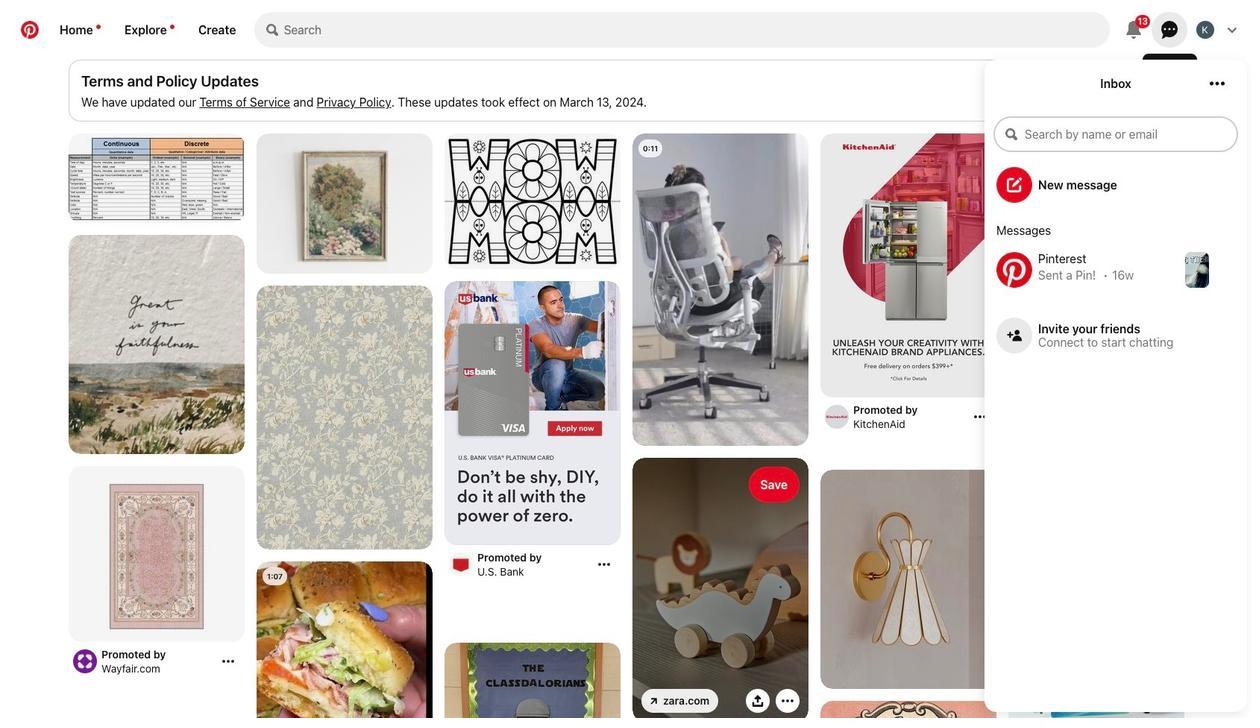 Task type: describe. For each thing, give the bounding box(es) containing it.
this may contain: a woman sitting in an office chair with her feet on the back of the chair image
[[632, 134, 809, 446]]

*categories change quarterly. activation required. spend limits apply. member fdic. image
[[1008, 537, 1184, 718]]

2 notifications image from the left
[[170, 25, 174, 29]]

transform your space with the luxurious and versatile carpet are you tired of your dull and lifeless floors? upgrade your space with our exquisite carpet and experience a whole new level of comfort and style. unparalleled comfort and quality crafted with utmost precision, this carpet is made from 100% polyester, ensuring exceptional softness and durability. with a pile height of 1 mm, sponge height of 3 mm, and base height of 4 mm, it offers a total height of 8 mm, providing a plush and luxuriou image
[[69, 466, 245, 642]]

this may contain: an advertisement for lipstick from the 1950's image
[[820, 701, 996, 718]]

Search text field
[[284, 12, 1110, 48]]

this may contain: the letter m is made up of flowers, leaves and letters in black and white image
[[445, 134, 621, 269]]

this may contain: a wall light that is on the side of a wall with a white and gold design image
[[820, 470, 996, 689]]

this may contain: a gray and white wallpaper with flowers on it image
[[257, 286, 433, 550]]

pinterest image
[[996, 252, 1032, 288]]

this may contain: this is the way poster for star wars classroom decoration with boba fett mask image
[[445, 643, 621, 718]]

this may contain: three women in dresses are sitting on the ground near trees and flowers, one is holding an umbrella image
[[1008, 134, 1184, 364]]

search icon image
[[266, 24, 278, 36]]

this card is perfect for those who are thinking about making a big purchase and includes useful tools to consolidate debt. if you're considering a large expense but can't pay right away, the extra-long 0% introductory apr period (on purchases and balance transfers for 21 billing cycles) allows you to pay over time without piling on finance charges. image
[[445, 281, 621, 545]]



Task type: locate. For each thing, give the bounding box(es) containing it.
this may contain: a person is holding a sandwich in their left hand while others are on the other side image
[[257, 562, 433, 718]]

notifications image
[[96, 25, 101, 29], [170, 25, 174, 29]]

get free delivery on major appliance orders over $399 and complete your kitchen with kitchenaid brand appliances today. *click for details image
[[820, 134, 996, 398]]

invite your friends image
[[1007, 328, 1022, 343]]

1 horizontal spatial notifications image
[[170, 25, 174, 29]]

1 notifications image from the left
[[96, 25, 101, 29]]

list
[[63, 134, 1190, 718]]

this may contain: a painting hanging on the wall next to a vase with flowers and plants in it image
[[257, 134, 433, 274]]

compose new message image
[[1007, 178, 1022, 192]]

main content
[[0, 0, 1253, 718]]

kendall parks image
[[1196, 21, 1214, 39]]

this may contain: two wooden toys sitting on top of a table image
[[632, 458, 809, 718]]

link image
[[650, 698, 657, 705]]

this may contain: the table shows different types of data that can be used to describe what they are image
[[69, 136, 245, 220]]

Contacts Search Field search field
[[993, 116, 1238, 152]]

0 horizontal spatial notifications image
[[96, 25, 101, 29]]

this may contain: a piece of paper with the words great in your faithlyness written on it image
[[69, 235, 245, 455]]

tooltip
[[1143, 54, 1197, 77]]



Task type: vqa. For each thing, say whether or not it's contained in the screenshot.
This may contain: a painting hanging on the wall next to a vase with flowers and plants in it image
yes



